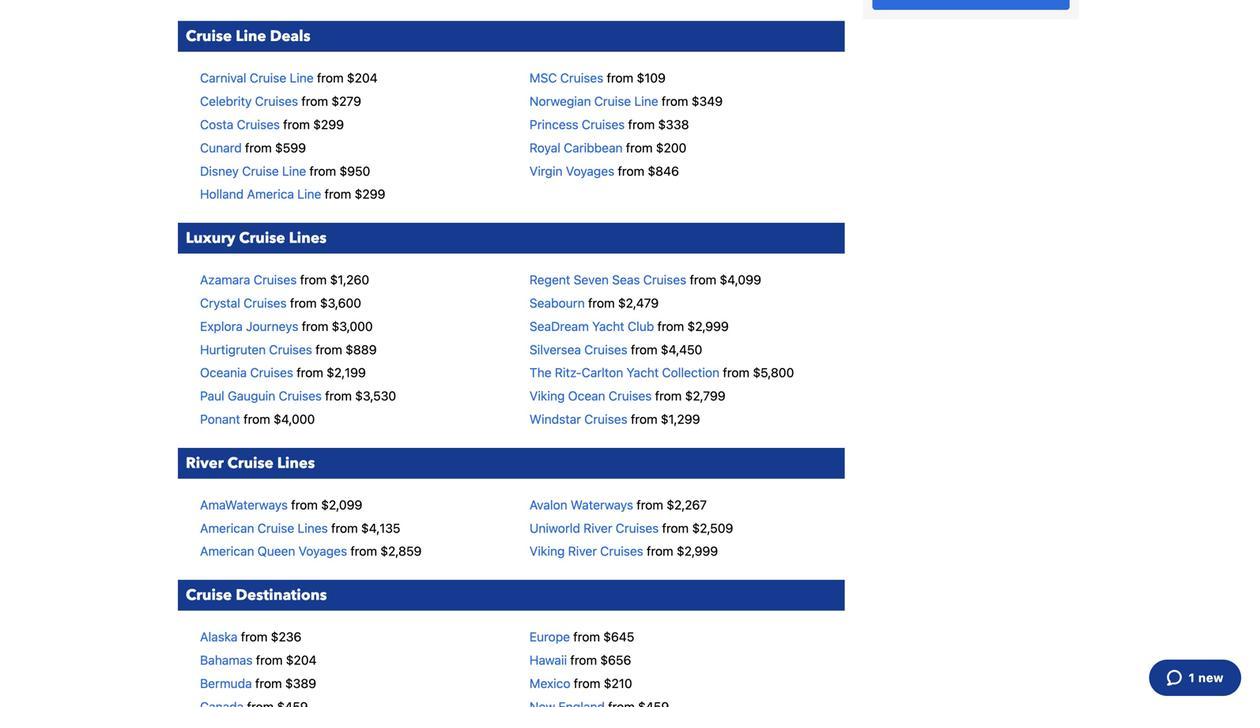 Task type: locate. For each thing, give the bounding box(es) containing it.
950
[[347, 164, 370, 179]]

cruise up holland america line link
[[242, 164, 279, 179]]

oceania
[[200, 366, 247, 381]]

line for norwegian cruise line from $ 349
[[635, 94, 659, 109]]

from down paul gauguin cruises link
[[244, 412, 270, 427]]

alaska from $ 236
[[200, 630, 302, 645]]

american down american cruise lines link
[[200, 544, 254, 559]]

from left 200 at the top right of the page
[[626, 140, 653, 155]]

yacht
[[592, 319, 625, 334], [627, 366, 659, 381]]

204
[[355, 71, 378, 86], [294, 653, 317, 668]]

2,999 down '2,509'
[[685, 544, 718, 559]]

alaska link
[[200, 630, 238, 645]]

seadream yacht club link
[[530, 319, 654, 334]]

seadream
[[530, 319, 589, 334]]

cruise for disney cruise line from $ 950
[[242, 164, 279, 179]]

236
[[279, 630, 302, 645]]

hawaii
[[530, 653, 567, 668]]

0 vertical spatial voyages
[[566, 164, 615, 179]]

cruise for norwegian cruise line from $ 349
[[595, 94, 631, 109]]

599
[[283, 140, 306, 155]]

river
[[186, 453, 224, 474], [584, 521, 613, 536], [568, 544, 597, 559]]

river down ponant
[[186, 453, 224, 474]]

645
[[611, 630, 635, 645]]

costa
[[200, 117, 234, 132]]

river down uniworld river cruises link
[[568, 544, 597, 559]]

silversea cruises from $ 4,450
[[530, 342, 703, 357]]

0 vertical spatial lines
[[289, 228, 327, 249]]

cruise for carnival cruise line from $ 204
[[250, 71, 286, 86]]

299
[[321, 117, 344, 132], [362, 187, 385, 202]]

cruise up amawaterways link
[[227, 453, 274, 474]]

cunard link
[[200, 140, 242, 155]]

5,800
[[761, 366, 794, 381]]

0 horizontal spatial 299
[[321, 117, 344, 132]]

cruises up carlton
[[585, 342, 628, 357]]

mexico from $ 210
[[530, 677, 632, 692]]

from down 'norwegian cruise line from $ 349'
[[628, 117, 655, 132]]

bermuda link
[[200, 677, 252, 692]]

msc cruises from $ 109
[[530, 71, 666, 86]]

american down amawaterways link
[[200, 521, 254, 536]]

seven
[[574, 273, 609, 288]]

1 horizontal spatial 299
[[362, 187, 385, 202]]

from down the 950
[[325, 187, 351, 202]]

norwegian cruise line link
[[530, 94, 659, 109]]

279
[[339, 94, 361, 109]]

yacht up viking ocean cruises from $ 2,799
[[627, 366, 659, 381]]

royal
[[530, 140, 561, 155]]

2,999 for luxury cruise lines
[[695, 319, 729, 334]]

crystal cruises from $ 3,600
[[200, 296, 361, 311]]

1 vertical spatial 204
[[294, 653, 317, 668]]

210
[[612, 677, 632, 692]]

viking
[[530, 389, 565, 404], [530, 544, 565, 559]]

cruises up crystal cruises from $ 3,600
[[254, 273, 297, 288]]

azamara cruises from $ 1,260
[[200, 273, 369, 288]]

viking down uniworld
[[530, 544, 565, 559]]

lines up amawaterways from $ 2,099
[[277, 453, 315, 474]]

1 vertical spatial 2,999
[[685, 544, 718, 559]]

1 viking from the top
[[530, 389, 565, 404]]

bahamas
[[200, 653, 253, 668]]

1 vertical spatial lines
[[277, 453, 315, 474]]

cruise for american cruise lines from $ 4,135
[[258, 521, 294, 536]]

line left "deals"
[[236, 26, 266, 47]]

cruise up azamara cruises link
[[239, 228, 285, 249]]

cruises down "viking ocean cruises" link
[[585, 412, 628, 427]]

princess cruises link
[[530, 117, 625, 132]]

from down club
[[631, 342, 658, 357]]

line down 109
[[635, 94, 659, 109]]

american queen voyages from $ 2,859
[[200, 544, 422, 559]]

msc
[[530, 71, 557, 86]]

1 vertical spatial yacht
[[627, 366, 659, 381]]

from down regent seven seas cruises link on the top
[[588, 296, 615, 311]]

ponant
[[200, 412, 240, 427]]

2 vertical spatial lines
[[298, 521, 328, 536]]

0 vertical spatial 2,999
[[695, 319, 729, 334]]

yacht up silversea cruises from $ 4,450
[[592, 319, 625, 334]]

cruise up celebrity cruises from $ 279
[[250, 71, 286, 86]]

1 vertical spatial voyages
[[299, 544, 347, 559]]

0 vertical spatial american
[[200, 521, 254, 536]]

ponant from $ 4,000
[[200, 412, 315, 427]]

2 american from the top
[[200, 544, 254, 559]]

lines up the american queen voyages from $ 2,859
[[298, 521, 328, 536]]

cruise for luxury cruise lines
[[239, 228, 285, 249]]

europe
[[530, 630, 570, 645]]

204 up 389
[[294, 653, 317, 668]]

hurtigruten
[[200, 342, 266, 357]]

river for viking
[[568, 544, 597, 559]]

0 vertical spatial yacht
[[592, 319, 625, 334]]

holland america line from $ 299
[[200, 187, 385, 202]]

cruise destinations
[[186, 586, 327, 606]]

carnival
[[200, 71, 246, 86]]

from down the 2,267
[[662, 521, 689, 536]]

204 up 279
[[355, 71, 378, 86]]

1 vertical spatial river
[[584, 521, 613, 536]]

line for disney cruise line from $ 950
[[282, 164, 306, 179]]

explora journeys link
[[200, 319, 298, 334]]

1 american from the top
[[200, 521, 254, 536]]

the ritz-carlton yacht collection from $ 5,800
[[530, 366, 794, 381]]

299 down 279
[[321, 117, 344, 132]]

from up 599
[[283, 117, 310, 132]]

2 viking from the top
[[530, 544, 565, 559]]

$
[[347, 71, 355, 86], [637, 71, 645, 86], [332, 94, 339, 109], [692, 94, 700, 109], [313, 117, 321, 132], [658, 117, 666, 132], [275, 140, 283, 155], [656, 140, 664, 155], [340, 164, 347, 179], [648, 164, 656, 179], [355, 187, 362, 202], [330, 273, 338, 288], [720, 273, 728, 288], [320, 296, 328, 311], [618, 296, 626, 311], [332, 319, 340, 334], [688, 319, 695, 334], [346, 342, 353, 357], [661, 342, 669, 357], [327, 366, 334, 381], [753, 366, 761, 381], [355, 389, 363, 404], [685, 389, 693, 404], [274, 412, 281, 427], [661, 412, 669, 427], [321, 498, 329, 513], [667, 498, 675, 513], [361, 521, 369, 536], [692, 521, 700, 536], [381, 544, 388, 559], [677, 544, 685, 559], [271, 630, 279, 645], [604, 630, 611, 645], [286, 653, 294, 668], [601, 653, 608, 668], [285, 677, 293, 692], [604, 677, 612, 692]]

from down 4,135
[[351, 544, 377, 559]]

cruises down the explora journeys from $ 3,000
[[269, 342, 312, 357]]

1 vertical spatial american
[[200, 544, 254, 559]]

europe from $ 645
[[530, 630, 635, 645]]

american for american cruise lines from $ 4,135
[[200, 521, 254, 536]]

voyages down "american cruise lines from $ 4,135"
[[299, 544, 347, 559]]

4,000
[[281, 412, 315, 427]]

river down waterways
[[584, 521, 613, 536]]

voyages down caribbean
[[566, 164, 615, 179]]

regent
[[530, 273, 570, 288]]

from up 2,799
[[723, 366, 750, 381]]

alaska
[[200, 630, 238, 645]]

from down the ritz-carlton yacht collection from $ 5,800
[[655, 389, 682, 404]]

0 vertical spatial viking
[[530, 389, 565, 404]]

princess cruises from $ 338
[[530, 117, 689, 132]]

costa cruises link
[[200, 117, 280, 132]]

waterways
[[571, 498, 633, 513]]

azamara
[[200, 273, 250, 288]]

2,799
[[693, 389, 726, 404]]

viking for viking ocean cruises from $ 2,799
[[530, 389, 565, 404]]

200
[[664, 140, 687, 155]]

0 horizontal spatial 204
[[294, 653, 317, 668]]

cruise up princess cruises from $ 338 on the top of the page
[[595, 94, 631, 109]]

crystal cruises link
[[200, 296, 287, 311]]

from up the explora journeys from $ 3,000
[[290, 296, 317, 311]]

princess
[[530, 117, 579, 132]]

cruise up alaska link
[[186, 586, 232, 606]]

846
[[656, 164, 679, 179]]

viking ocean cruises from $ 2,799
[[530, 389, 726, 404]]

1 vertical spatial viking
[[530, 544, 565, 559]]

mexico
[[530, 677, 571, 692]]

109
[[645, 71, 666, 86]]

0 horizontal spatial yacht
[[592, 319, 625, 334]]

seas
[[612, 273, 640, 288]]

azamara cruises link
[[200, 273, 297, 288]]

norwegian cruise line from $ 349
[[530, 94, 723, 109]]

line down 599
[[282, 164, 306, 179]]

ponant link
[[200, 412, 240, 427]]

from up 279
[[317, 71, 344, 86]]

cruises down the ritz-carlton yacht collection link
[[609, 389, 652, 404]]

from up disney cruise line 'link'
[[245, 140, 272, 155]]

viking down the
[[530, 389, 565, 404]]

river cruise lines link
[[178, 448, 845, 479]]

656
[[608, 653, 631, 668]]

line down disney cruise line from $ 950
[[297, 187, 321, 202]]

crystal
[[200, 296, 240, 311]]

1,260
[[338, 273, 369, 288]]

uniworld
[[530, 521, 580, 536]]

cruises up royal caribbean from $ 200
[[582, 117, 625, 132]]

from up paul gauguin cruises from $ 3,530
[[297, 366, 323, 381]]

lines for luxury cruise lines
[[289, 228, 327, 249]]

2,999 up 4,450
[[695, 319, 729, 334]]

bahamas link
[[200, 653, 253, 668]]

None search field
[[863, 0, 1080, 19]]

from up 338
[[662, 94, 689, 109]]

lines down holland america line from $ 299
[[289, 228, 327, 249]]

3,000
[[340, 319, 373, 334]]

uniworld river cruises from $ 2,509
[[530, 521, 733, 536]]

silversea
[[530, 342, 581, 357]]

line up celebrity cruises from $ 279
[[290, 71, 314, 86]]

0 vertical spatial 204
[[355, 71, 378, 86]]

299 down the 950
[[362, 187, 385, 202]]

2 vertical spatial river
[[568, 544, 597, 559]]

windstar
[[530, 412, 581, 427]]

bahamas from $ 204
[[200, 653, 317, 668]]

virgin voyages from $ 846
[[530, 164, 679, 179]]

seadream yacht club from $ 2,999
[[530, 319, 729, 334]]

cruise up queen
[[258, 521, 294, 536]]



Task type: describe. For each thing, give the bounding box(es) containing it.
disney cruise line link
[[200, 164, 306, 179]]

windstar cruises link
[[530, 412, 628, 427]]

seabourn link
[[530, 296, 585, 311]]

viking river cruises link
[[530, 544, 644, 559]]

3,530
[[363, 389, 396, 404]]

seabourn from $ 2,479
[[530, 296, 659, 311]]

bermuda from $ 389
[[200, 677, 316, 692]]

cruises up the viking river cruises from $ 2,999
[[616, 521, 659, 536]]

avalon
[[530, 498, 568, 513]]

amawaterways from $ 2,099
[[200, 498, 362, 513]]

line for carnival cruise line from $ 204
[[290, 71, 314, 86]]

2,099
[[329, 498, 362, 513]]

holland
[[200, 187, 244, 202]]

explora
[[200, 319, 243, 334]]

paul gauguin cruises from $ 3,530
[[200, 389, 396, 404]]

0 vertical spatial 299
[[321, 117, 344, 132]]

from down "bahamas from $ 204"
[[255, 677, 282, 692]]

4,450
[[669, 342, 703, 357]]

1 horizontal spatial 204
[[355, 71, 378, 86]]

2,509
[[700, 521, 733, 536]]

cruises up 2,479
[[643, 273, 687, 288]]

seabourn
[[530, 296, 585, 311]]

0 vertical spatial river
[[186, 453, 224, 474]]

disney
[[200, 164, 239, 179]]

viking ocean cruises link
[[530, 389, 652, 404]]

amawaterways
[[200, 498, 288, 513]]

cruise line deals
[[186, 26, 311, 47]]

from up hurtigruten cruises from $ 889
[[302, 319, 329, 334]]

msc cruises link
[[530, 71, 604, 86]]

hawaii link
[[530, 653, 567, 668]]

hurtigruten cruises link
[[200, 342, 312, 357]]

from up bermuda from $ 389
[[256, 653, 283, 668]]

windstar cruises from $ 1,299
[[530, 412, 700, 427]]

cruises up costa cruises from $ 299 at the top of the page
[[255, 94, 298, 109]]

cruises up paul gauguin cruises link
[[250, 366, 293, 381]]

from down 2,099
[[331, 521, 358, 536]]

celebrity cruises from $ 279
[[200, 94, 361, 109]]

cunard
[[200, 140, 242, 155]]

river cruise lines
[[186, 453, 315, 474]]

2,999 for river cruise lines
[[685, 544, 718, 559]]

luxury cruise lines link
[[178, 223, 845, 254]]

luxury cruise lines
[[186, 228, 327, 249]]

2,859
[[388, 544, 422, 559]]

cruises up journeys
[[244, 296, 287, 311]]

celebrity
[[200, 94, 252, 109]]

paul
[[200, 389, 224, 404]]

american queen voyages link
[[200, 544, 347, 559]]

europe link
[[530, 630, 570, 645]]

from up 4,450
[[658, 319, 684, 334]]

cruises up cunard from $ 599 on the top left
[[237, 117, 280, 132]]

from up 'norwegian cruise line from $ 349'
[[607, 71, 634, 86]]

from down viking ocean cruises from $ 2,799
[[631, 412, 658, 427]]

american for american queen voyages from $ 2,859
[[200, 544, 254, 559]]

from up 2,199
[[316, 342, 342, 357]]

royal caribbean from $ 200
[[530, 140, 687, 155]]

from left 1,260
[[300, 273, 327, 288]]

389
[[293, 677, 316, 692]]

holland america line link
[[200, 187, 321, 202]]

journeys
[[246, 319, 298, 334]]

cruise for river cruise lines
[[227, 453, 274, 474]]

luxury
[[186, 228, 235, 249]]

from down 'carnival cruise line from $ 204'
[[302, 94, 328, 109]]

norwegian
[[530, 94, 591, 109]]

ocean
[[568, 389, 606, 404]]

destinations
[[236, 586, 327, 606]]

avalon waterways from $ 2,267
[[530, 498, 707, 513]]

from down royal caribbean from $ 200
[[618, 164, 645, 179]]

from up "american cruise lines from $ 4,135"
[[291, 498, 318, 513]]

349
[[700, 94, 723, 109]]

cruises down uniworld river cruises from $ 2,509
[[600, 544, 644, 559]]

american cruise lines link
[[200, 521, 328, 536]]

from up 'hawaii from $ 656'
[[574, 630, 600, 645]]

cruise destinations link
[[178, 581, 845, 611]]

from up "bahamas from $ 204"
[[241, 630, 268, 645]]

889
[[353, 342, 377, 357]]

1 vertical spatial 299
[[362, 187, 385, 202]]

viking for viking river cruises from $ 2,999
[[530, 544, 565, 559]]

silversea cruises link
[[530, 342, 628, 357]]

carnival cruise line link
[[200, 71, 314, 86]]

1 horizontal spatial yacht
[[627, 366, 659, 381]]

virgin
[[530, 164, 563, 179]]

regent seven seas cruises from $ 4,099
[[530, 273, 762, 288]]

from left the 950
[[310, 164, 336, 179]]

america
[[247, 187, 294, 202]]

lines for american cruise lines from $ 4,135
[[298, 521, 328, 536]]

cruises up 4,000
[[279, 389, 322, 404]]

bermuda
[[200, 677, 252, 692]]

from down uniworld river cruises from $ 2,509
[[647, 544, 674, 559]]

the ritz-carlton yacht collection link
[[530, 366, 720, 381]]

4,099
[[728, 273, 762, 288]]

virgin voyages link
[[530, 164, 615, 179]]

deals
[[270, 26, 311, 47]]

2,267
[[675, 498, 707, 513]]

the
[[530, 366, 552, 381]]

1 horizontal spatial voyages
[[566, 164, 615, 179]]

lines for river cruise lines
[[277, 453, 315, 474]]

from down europe from $ 645
[[570, 653, 597, 668]]

from down 'hawaii from $ 656'
[[574, 677, 601, 692]]

0 horizontal spatial voyages
[[299, 544, 347, 559]]

line for holland america line from $ 299
[[297, 187, 321, 202]]

from down 2,199
[[325, 389, 352, 404]]

cruises up "norwegian cruise line" link
[[560, 71, 604, 86]]

avalon waterways link
[[530, 498, 633, 513]]

american cruise lines from $ 4,135
[[200, 521, 401, 536]]

cruise up the carnival at the top left of the page
[[186, 26, 232, 47]]

3,600
[[328, 296, 361, 311]]

collection
[[662, 366, 720, 381]]

river for uniworld
[[584, 521, 613, 536]]

from left 4,099 at top
[[690, 273, 717, 288]]

celebrity cruises link
[[200, 94, 298, 109]]

from up uniworld river cruises from $ 2,509
[[637, 498, 664, 513]]



Task type: vqa. For each thing, say whether or not it's contained in the screenshot.
Seven
yes



